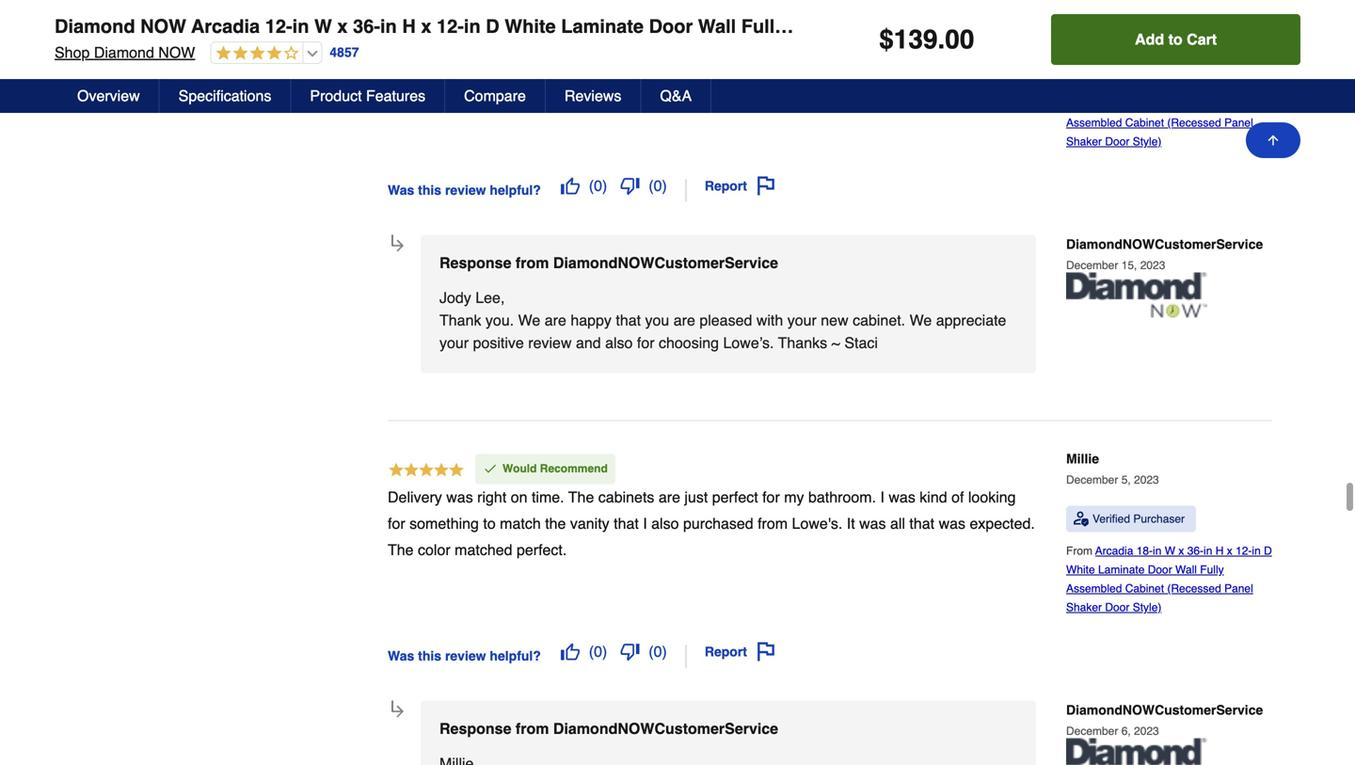 Task type: locate. For each thing, give the bounding box(es) containing it.
1 from from the top
[[1067, 79, 1096, 92]]

1 horizontal spatial also
[[652, 515, 679, 532]]

from
[[516, 254, 549, 272], [758, 515, 788, 532], [516, 720, 549, 738]]

2 recommend from the top
[[540, 462, 608, 476]]

shaker for 24-
[[1067, 135, 1103, 148]]

0
[[594, 177, 603, 195], [654, 177, 662, 195], [594, 643, 603, 661], [654, 643, 662, 661]]

shaker inside arcadia 24-in w x 84-in h x 23.75- in d white laminate door pantry fully assembled cabinet (recessed panel shaker door style)
[[1067, 135, 1103, 148]]

purchaser up "24-"
[[1134, 47, 1186, 60]]

style)
[[1242, 16, 1294, 37], [1133, 135, 1162, 148], [1133, 601, 1162, 614]]

1 vertical spatial your
[[440, 334, 469, 352]]

d for arcadia 24-in w x 84-in h x 23.75- in d white laminate door pantry fully assembled cabinet (recessed panel shaker door style)
[[1079, 98, 1087, 111]]

2023 inside "diamondnowcustomerservice december 15, 2023"
[[1141, 259, 1166, 272]]

0 horizontal spatial and
[[478, 49, 503, 66]]

h up pantry
[[1216, 79, 1224, 92]]

white down december 13, 2023
[[1090, 98, 1119, 111]]

0 vertical spatial (recessed
[[970, 16, 1064, 37]]

( right thumb down icon
[[649, 643, 654, 661]]

1 vertical spatial verified purchaser
[[1093, 513, 1186, 526]]

5,
[[1122, 474, 1131, 487]]

recommend
[[540, 23, 608, 36], [540, 462, 608, 476]]

in
[[292, 16, 309, 37], [380, 16, 397, 37], [464, 16, 481, 37], [1153, 79, 1162, 92], [1204, 79, 1213, 92], [1067, 98, 1076, 111], [1153, 545, 1162, 558], [1204, 545, 1213, 558], [1253, 545, 1261, 558]]

fully inside arcadia 24-in w x 84-in h x 23.75- in d white laminate door pantry fully assembled cabinet (recessed panel shaker door style)
[[1235, 98, 1259, 111]]

to down right
[[483, 515, 496, 532]]

diamond
[[55, 16, 135, 37], [94, 44, 154, 61]]

2 horizontal spatial fully
[[1235, 98, 1259, 111]]

2 we from the left
[[910, 312, 932, 329]]

2 horizontal spatial d
[[1265, 545, 1273, 558]]

the
[[797, 49, 818, 66], [545, 515, 566, 532]]

diamondnow_mbci image
[[1067, 273, 1208, 318], [1067, 739, 1208, 766]]

shaker inside arcadia 18-in w x 36-in h x 12-in d white laminate door wall fully assembled cabinet (recessed panel shaker door style)
[[1067, 601, 1103, 614]]

2 helpful? from the top
[[490, 649, 541, 664]]

0 horizontal spatial the
[[545, 515, 566, 532]]

purchaser
[[1134, 47, 1186, 60], [1134, 513, 1186, 526]]

2 from from the top
[[1067, 545, 1096, 558]]

w
[[314, 16, 332, 37], [1165, 79, 1176, 92], [1165, 545, 1176, 558]]

1 vertical spatial review
[[528, 334, 572, 352]]

diamond up shop
[[55, 16, 135, 37]]

millie december 5, 2023
[[1067, 452, 1160, 487]]

cabinets
[[599, 488, 655, 506]]

2 vertical spatial shaker
[[1067, 601, 1103, 614]]

helpful?
[[490, 182, 541, 198], [490, 649, 541, 664]]

choosing
[[659, 334, 719, 352]]

0 right thumb up image
[[594, 643, 603, 661]]

verified purchaser up "18-"
[[1093, 513, 1186, 526]]

0 for thumb down icon
[[654, 643, 662, 661]]

4 stars image up specifications button
[[211, 45, 299, 63]]

response for delivery was right on time. the cabinets are just perfect for my bathroom. i was kind of looking for something to match the vanity that i also purchased from lowe's.  it was all that was expected. the color matched perfect.
[[440, 720, 512, 738]]

2 horizontal spatial 12-
[[1236, 545, 1253, 558]]

1 recommend from the top
[[540, 23, 608, 36]]

( 0 ) for thumb up icon
[[589, 177, 608, 195]]

2 report from the top
[[705, 645, 748, 660]]

style) for 36-
[[1133, 601, 1162, 614]]

0 horizontal spatial to
[[483, 515, 496, 532]]

report left flag image
[[705, 645, 748, 660]]

jody lee, thank you. we are happy that you are pleased with your new cabinet. we appreciate your positive review and also for choosing lowe's. thanks ~ staci
[[440, 289, 1007, 352]]

2 vertical spatial for
[[388, 515, 406, 532]]

checkmark image
[[483, 21, 498, 37]]

2 was this review helpful? from the top
[[388, 649, 541, 664]]

verified right verified purchaser icon
[[1093, 513, 1131, 526]]

looking
[[969, 488, 1016, 506]]

the down time.
[[545, 515, 566, 532]]

december
[[1067, 8, 1119, 21], [1067, 259, 1119, 272], [1067, 474, 1119, 487], [1067, 725, 1119, 738]]

december for diamondnowcustomerservice december 15, 2023
[[1067, 259, 1119, 272]]

white for arcadia 18-in w x 36-in h x 12-in d white laminate door wall fully assembled cabinet (recessed panel shaker door style)
[[1067, 564, 1096, 577]]

diamondnowcustomerservice up the 15,
[[1067, 237, 1264, 252]]

1 report from the top
[[705, 179, 748, 194]]

( for thumb up image
[[589, 643, 594, 661]]

and down happy
[[576, 334, 601, 352]]

laminate
[[561, 16, 644, 37], [1122, 98, 1169, 111], [1099, 564, 1145, 577]]

was down of
[[939, 515, 966, 532]]

was for great quality and color, only giving it 4 stars because i fell off the ladder after installing it!
[[388, 182, 415, 198]]

jody
[[440, 289, 472, 307]]

36- right "18-"
[[1188, 545, 1204, 558]]

w for arcadia 18-in w x 36-in h x 12-in d white laminate door wall fully assembled cabinet (recessed panel shaker door style)
[[1165, 545, 1176, 558]]

1 we from the left
[[518, 312, 541, 329]]

0 for thumb down image at the top of page
[[654, 177, 662, 195]]

2023 right 6,
[[1135, 725, 1160, 738]]

checkmark image
[[483, 461, 498, 476]]

verified purchaser
[[1093, 47, 1186, 60], [1093, 513, 1186, 526]]

1 horizontal spatial and
[[576, 334, 601, 352]]

panel for arcadia 18-in w x 36-in h x 12-in d white laminate door wall fully assembled cabinet (recessed panel shaker door style)
[[1225, 582, 1254, 596]]

report button
[[699, 170, 782, 202], [699, 636, 782, 668]]

2 vertical spatial w
[[1165, 545, 1176, 558]]

2 was from the top
[[388, 649, 415, 664]]

) for thumb up image
[[603, 643, 608, 661]]

0 horizontal spatial we
[[518, 312, 541, 329]]

1 was from the top
[[388, 182, 415, 198]]

white up color,
[[505, 16, 556, 37]]

now
[[140, 16, 186, 37], [158, 44, 195, 61]]

cabinet inside arcadia 18-in w x 36-in h x 12-in d white laminate door wall fully assembled cabinet (recessed panel shaker door style)
[[1126, 582, 1165, 596]]

laminate inside arcadia 24-in w x 84-in h x 23.75- in d white laminate door pantry fully assembled cabinet (recessed panel shaker door style)
[[1122, 98, 1169, 111]]

your up thanks
[[788, 312, 817, 329]]

panel inside arcadia 24-in w x 84-in h x 23.75- in d white laminate door pantry fully assembled cabinet (recessed panel shaker door style)
[[1225, 116, 1254, 130]]

arcadia up specifications
[[191, 16, 260, 37]]

1 vertical spatial also
[[652, 515, 679, 532]]

1 horizontal spatial to
[[1169, 31, 1183, 48]]

thumb up image
[[561, 177, 580, 195]]

fully for arcadia 18-in w x 36-in h x 12-in d white laminate door wall fully assembled cabinet (recessed panel shaker door style)
[[1201, 564, 1225, 577]]

1 vertical spatial diamondnow_mbci image
[[1067, 739, 1208, 766]]

december for millie december 5, 2023
[[1067, 474, 1119, 487]]

2 would from the top
[[503, 462, 537, 476]]

0 horizontal spatial fully
[[742, 16, 786, 37]]

1 vertical spatial w
[[1165, 79, 1176, 92]]

1 vertical spatial would
[[503, 462, 537, 476]]

2 report button from the top
[[699, 636, 782, 668]]

cabinet
[[896, 16, 965, 37], [1126, 116, 1165, 130], [1126, 582, 1165, 596]]

fully for arcadia 24-in w x 84-in h x 23.75- in d white laminate door pantry fully assembled cabinet (recessed panel shaker door style)
[[1235, 98, 1259, 111]]

helpful? for on
[[490, 649, 541, 664]]

2 vertical spatial from
[[516, 720, 549, 738]]

you
[[645, 312, 670, 329]]

1 vertical spatial laminate
[[1122, 98, 1169, 111]]

2023 inside millie december 5, 2023
[[1135, 474, 1160, 487]]

december down millie
[[1067, 474, 1119, 487]]

( right thumb down image at the top of page
[[649, 177, 654, 195]]

that down cabinets
[[614, 515, 639, 532]]

(recessed inside arcadia 24-in w x 84-in h x 23.75- in d white laminate door pantry fully assembled cabinet (recessed panel shaker door style)
[[1168, 116, 1222, 130]]

) for thumb down image at the top of page
[[662, 177, 667, 195]]

thumb up image
[[561, 643, 580, 662]]

compare button
[[445, 79, 546, 113]]

2 diamondnow_mbci image from the top
[[1067, 739, 1208, 766]]

0 vertical spatial for
[[637, 334, 655, 352]]

are left happy
[[545, 312, 567, 329]]

white inside arcadia 24-in w x 84-in h x 23.75- in d white laminate door pantry fully assembled cabinet (recessed panel shaker door style)
[[1090, 98, 1119, 111]]

0 vertical spatial from
[[1067, 79, 1096, 92]]

december left '13,'
[[1067, 8, 1119, 21]]

was up something
[[447, 488, 473, 506]]

1 report button from the top
[[699, 170, 782, 202]]

1 vertical spatial i
[[881, 488, 885, 506]]

2 vertical spatial arcadia
[[1096, 545, 1134, 558]]

0 horizontal spatial 4 stars image
[[211, 45, 299, 63]]

(recessed inside arcadia 18-in w x 36-in h x 12-in d white laminate door wall fully assembled cabinet (recessed panel shaker door style)
[[1168, 582, 1222, 596]]

december inside "diamondnowcustomerservice december 15, 2023"
[[1067, 259, 1119, 272]]

would for on
[[503, 462, 537, 476]]

d inside arcadia 18-in w x 36-in h x 12-in d white laminate door wall fully assembled cabinet (recessed panel shaker door style)
[[1265, 545, 1273, 558]]

recommend up only
[[540, 23, 608, 36]]

12-
[[265, 16, 293, 37], [437, 16, 464, 37], [1236, 545, 1253, 558]]

purchased
[[684, 515, 754, 532]]

( 0 ) right thumb down image at the top of page
[[649, 177, 667, 195]]

139
[[894, 24, 938, 55]]

verified purchaser up "24-"
[[1093, 47, 1186, 60]]

1 would recommend from the top
[[503, 23, 608, 36]]

we right you.
[[518, 312, 541, 329]]

we right the cabinet.
[[910, 312, 932, 329]]

0 right thumb down icon
[[654, 643, 662, 661]]

2 vertical spatial h
[[1216, 545, 1224, 558]]

4 stars image
[[388, 21, 465, 42], [211, 45, 299, 63]]

0 vertical spatial cabinet
[[896, 16, 965, 37]]

( 0 ) right thumb up image
[[589, 643, 608, 661]]

d inside arcadia 24-in w x 84-in h x 23.75- in d white laminate door pantry fully assembled cabinet (recessed panel shaker door style)
[[1079, 98, 1087, 111]]

assembled for arcadia 24-in w x 84-in h x 23.75- in d white laminate door pantry fully assembled cabinet (recessed panel shaker door style)
[[1067, 116, 1123, 130]]

4 december from the top
[[1067, 725, 1119, 738]]

style) inside arcadia 18-in w x 36-in h x 12-in d white laminate door wall fully assembled cabinet (recessed panel shaker door style)
[[1133, 601, 1162, 614]]

1 vertical spatial this
[[418, 649, 442, 664]]

assembled inside arcadia 24-in w x 84-in h x 23.75- in d white laminate door pantry fully assembled cabinet (recessed panel shaker door style)
[[1067, 116, 1123, 130]]

diamondnowcustomerservice december 15, 2023
[[1067, 237, 1264, 272]]

was
[[447, 488, 473, 506], [889, 488, 916, 506], [860, 515, 887, 532], [939, 515, 966, 532]]

arcadia left "24-"
[[1096, 79, 1134, 92]]

h for arcadia 18-in w x 36-in h x 12-in d white laminate door wall fully assembled cabinet (recessed panel shaker door style)
[[1216, 545, 1224, 558]]

1 vertical spatial (recessed
[[1168, 116, 1222, 130]]

0 vertical spatial the
[[569, 488, 594, 506]]

laminate down "24-"
[[1122, 98, 1169, 111]]

now up shop diamond now
[[140, 16, 186, 37]]

happy
[[571, 312, 612, 329]]

0 vertical spatial arcadia
[[191, 16, 260, 37]]

would up color,
[[503, 23, 537, 36]]

cabinet for arcadia 24-in w x 84-in h x 23.75- in d white laminate door pantry fully assembled cabinet (recessed panel shaker door style)
[[1126, 116, 1165, 130]]

$ 139 . 00
[[880, 24, 975, 55]]

specifications
[[179, 87, 272, 105]]

for left my
[[763, 488, 780, 506]]

2 vertical spatial cabinet
[[1126, 582, 1165, 596]]

2 vertical spatial style)
[[1133, 601, 1162, 614]]

1 response from diamondnowcustomerservice from the top
[[440, 254, 779, 272]]

was this review helpful? up arrow right image
[[388, 182, 541, 198]]

1 vertical spatial would recommend
[[503, 462, 608, 476]]

( for thumb down icon
[[649, 643, 654, 661]]

the right off
[[797, 49, 818, 66]]

i right bathroom.
[[881, 488, 885, 506]]

1 vertical spatial d
[[1079, 98, 1087, 111]]

1 vertical spatial recommend
[[540, 462, 608, 476]]

also inside jody lee, thank you. we are happy that you are pleased with your new cabinet. we appreciate your positive review and also for choosing lowe's. thanks ~ staci
[[606, 334, 633, 352]]

1 vertical spatial was
[[388, 649, 415, 664]]

w right "18-"
[[1165, 545, 1176, 558]]

0 vertical spatial diamondnow_mbci image
[[1067, 273, 1208, 318]]

2 response from the top
[[440, 720, 512, 738]]

arrow up image
[[1266, 133, 1281, 148]]

overview button
[[58, 79, 160, 113]]

also down cabinets
[[652, 515, 679, 532]]

( 0 ) right thumb up icon
[[589, 177, 608, 195]]

helpful? left thumb up image
[[490, 649, 541, 664]]

diamondnow_mbci image for great quality and color, only giving it 4 stars because i fell off the ladder after installing it!
[[1067, 273, 1208, 318]]

december left the 15,
[[1067, 259, 1119, 272]]

now up specifications
[[158, 44, 195, 61]]

diamondnow_mbci image down 6,
[[1067, 739, 1208, 766]]

1 diamondnow_mbci image from the top
[[1067, 273, 1208, 318]]

overview
[[77, 87, 140, 105]]

from inside delivery was right on time. the cabinets are just perfect for my bathroom. i was kind of looking for something to match the vanity that i also purchased from lowe's.  it was all that was expected. the color matched perfect.
[[758, 515, 788, 532]]

also
[[606, 334, 633, 352], [652, 515, 679, 532]]

1 vertical spatial helpful?
[[490, 649, 541, 664]]

fully inside arcadia 18-in w x 36-in h x 12-in d white laminate door wall fully assembled cabinet (recessed panel shaker door style)
[[1201, 564, 1225, 577]]

recommend up time.
[[540, 462, 608, 476]]

2023
[[1141, 8, 1166, 21], [1141, 259, 1166, 272], [1135, 474, 1160, 487], [1135, 725, 1160, 738]]

laminate down "18-"
[[1099, 564, 1145, 577]]

would up the on
[[503, 462, 537, 476]]

1 vertical spatial was this review helpful?
[[388, 649, 541, 664]]

2023 for diamondnowcustomerservice december 15, 2023
[[1141, 259, 1166, 272]]

style) down "24-"
[[1133, 135, 1162, 148]]

0 vertical spatial would
[[503, 23, 537, 36]]

2 vertical spatial review
[[445, 649, 486, 664]]

2 purchaser from the top
[[1134, 513, 1186, 526]]

arcadia for arcadia 24-in w x 84-in h x 23.75- in d white laminate door pantry fully assembled cabinet (recessed panel shaker door style)
[[1096, 79, 1134, 92]]

1 would from the top
[[503, 23, 537, 36]]

white down verified purchaser icon
[[1067, 564, 1096, 577]]

2 vertical spatial laminate
[[1099, 564, 1145, 577]]

0 vertical spatial wall
[[698, 16, 737, 37]]

product features
[[310, 87, 426, 105]]

from
[[1067, 79, 1096, 92], [1067, 545, 1096, 558]]

3 december from the top
[[1067, 474, 1119, 487]]

1 horizontal spatial fully
[[1201, 564, 1225, 577]]

2023 right the 15,
[[1141, 259, 1166, 272]]

0 horizontal spatial for
[[388, 515, 406, 532]]

w left 84-
[[1165, 79, 1176, 92]]

december inside "diamondnowcustomerservice december 6, 2023"
[[1067, 725, 1119, 738]]

we
[[518, 312, 541, 329], [910, 312, 932, 329]]

2 would recommend from the top
[[503, 462, 608, 476]]

panel for arcadia 24-in w x 84-in h x 23.75- in d white laminate door pantry fully assembled cabinet (recessed panel shaker door style)
[[1225, 116, 1254, 130]]

0 vertical spatial report
[[705, 179, 748, 194]]

only
[[547, 49, 575, 66]]

off
[[776, 49, 793, 66]]

was right it
[[860, 515, 887, 532]]

0 vertical spatial fully
[[742, 16, 786, 37]]

1 vertical spatial assembled
[[1067, 116, 1123, 130]]

1 response from the top
[[440, 254, 512, 272]]

1 this from the top
[[418, 182, 442, 198]]

review for and
[[445, 182, 486, 198]]

4 stars image up great
[[388, 21, 465, 42]]

1 vertical spatial to
[[483, 515, 496, 532]]

2 vertical spatial (recessed
[[1168, 582, 1222, 596]]

add
[[1136, 31, 1165, 48]]

assembled inside arcadia 18-in w x 36-in h x 12-in d white laminate door wall fully assembled cabinet (recessed panel shaker door style)
[[1067, 582, 1123, 596]]

h up great
[[402, 16, 416, 37]]

response from diamondnowcustomerservice down thumb down icon
[[440, 720, 779, 738]]

review for right
[[445, 649, 486, 664]]

diamondnowcustomerservice up you
[[554, 254, 779, 272]]

2 december from the top
[[1067, 259, 1119, 272]]

arcadia for arcadia 18-in w x 36-in h x 12-in d white laminate door wall fully assembled cabinet (recessed panel shaker door style)
[[1096, 545, 1134, 558]]

diamondnowcustomerservice december 6, 2023
[[1067, 703, 1264, 738]]

style) inside arcadia 24-in w x 84-in h x 23.75- in d white laminate door pantry fully assembled cabinet (recessed panel shaker door style)
[[1133, 135, 1162, 148]]

0 vertical spatial h
[[402, 16, 416, 37]]

for inside jody lee, thank you. we are happy that you are pleased with your new cabinet. we appreciate your positive review and also for choosing lowe's. thanks ~ staci
[[637, 334, 655, 352]]

response
[[440, 254, 512, 272], [440, 720, 512, 738]]

q&a
[[660, 87, 692, 105]]

was this review helpful? for great quality and color, only giving it 4 stars because i fell off the ladder after installing it!
[[388, 182, 541, 198]]

the up vanity
[[569, 488, 594, 506]]

new
[[821, 312, 849, 329]]

0 vertical spatial report button
[[699, 170, 782, 202]]

w inside arcadia 24-in w x 84-in h x 23.75- in d white laminate door pantry fully assembled cabinet (recessed panel shaker door style)
[[1165, 79, 1176, 92]]

from down verified purchaser icon
[[1067, 545, 1096, 558]]

assembled
[[791, 16, 891, 37], [1067, 116, 1123, 130], [1067, 582, 1123, 596]]

for down you
[[637, 334, 655, 352]]

0 horizontal spatial your
[[440, 334, 469, 352]]

response right arrow right icon at the bottom left of page
[[440, 720, 512, 738]]

that
[[616, 312, 641, 329], [614, 515, 639, 532], [910, 515, 935, 532]]

2 vertical spatial assembled
[[1067, 582, 1123, 596]]

arcadia inside arcadia 24-in w x 84-in h x 23.75- in d white laminate door pantry fully assembled cabinet (recessed panel shaker door style)
[[1096, 79, 1134, 92]]

matched
[[455, 541, 513, 559]]

diamond up "overview"
[[94, 44, 154, 61]]

report button for because
[[699, 170, 782, 202]]

was up all at the right bottom of the page
[[889, 488, 916, 506]]

and down checkmark image
[[478, 49, 503, 66]]

0 right thumb up icon
[[594, 177, 603, 195]]

0 vertical spatial to
[[1169, 31, 1183, 48]]

was up arrow right image
[[388, 182, 415, 198]]

0 vertical spatial helpful?
[[490, 182, 541, 198]]

report button for perfect
[[699, 636, 782, 668]]

w up 4857 at the left top of page
[[314, 16, 332, 37]]

white inside arcadia 18-in w x 36-in h x 12-in d white laminate door wall fully assembled cabinet (recessed panel shaker door style)
[[1067, 564, 1096, 577]]

2 vertical spatial fully
[[1201, 564, 1225, 577]]

1 vertical spatial and
[[576, 334, 601, 352]]

) left thumb down icon
[[603, 643, 608, 661]]

arcadia
[[191, 16, 260, 37], [1096, 79, 1134, 92], [1096, 545, 1134, 558]]

0 horizontal spatial wall
[[698, 16, 737, 37]]

0 vertical spatial 36-
[[353, 16, 380, 37]]

0 vertical spatial d
[[486, 16, 500, 37]]

2 vertical spatial panel
[[1225, 582, 1254, 596]]

arcadia inside arcadia 18-in w x 36-in h x 12-in d white laminate door wall fully assembled cabinet (recessed panel shaker door style)
[[1096, 545, 1134, 558]]

2023 inside "diamondnowcustomerservice december 6, 2023"
[[1135, 725, 1160, 738]]

0 vertical spatial i
[[745, 49, 749, 66]]

h inside arcadia 24-in w x 84-in h x 23.75- in d white laminate door pantry fully assembled cabinet (recessed panel shaker door style)
[[1216, 79, 1224, 92]]

shaker for 18-
[[1067, 601, 1103, 614]]

1 helpful? from the top
[[490, 182, 541, 198]]

1 vertical spatial white
[[1090, 98, 1119, 111]]

response from diamondnowcustomerservice up happy
[[440, 254, 779, 272]]

you.
[[486, 312, 514, 329]]

diamondnowcustomerservice
[[1067, 237, 1264, 252], [554, 254, 779, 272], [1067, 703, 1264, 718], [554, 720, 779, 738]]

that left you
[[616, 312, 641, 329]]

h right "18-"
[[1216, 545, 1224, 558]]

.
[[938, 24, 946, 55]]

0 vertical spatial this
[[418, 182, 442, 198]]

helpful? left thumb up icon
[[490, 182, 541, 198]]

1 vertical spatial shaker
[[1067, 135, 1103, 148]]

from for stars
[[516, 254, 549, 272]]

shaker
[[1125, 16, 1188, 37], [1067, 135, 1103, 148], [1067, 601, 1103, 614]]

2 vertical spatial d
[[1265, 545, 1273, 558]]

also down happy
[[606, 334, 633, 352]]

2023 for millie december 5, 2023
[[1135, 474, 1160, 487]]

and inside jody lee, thank you. we are happy that you are pleased with your new cabinet. we appreciate your positive review and also for choosing lowe's. thanks ~ staci
[[576, 334, 601, 352]]

36- up 4857 at the left top of page
[[353, 16, 380, 37]]

purchaser up "18-"
[[1134, 513, 1186, 526]]

1 vertical spatial style)
[[1133, 135, 1162, 148]]

laminate up giving
[[561, 16, 644, 37]]

1 was this review helpful? from the top
[[388, 182, 541, 198]]

( right thumb up image
[[589, 643, 594, 661]]

to right add at top right
[[1169, 31, 1183, 48]]

of
[[952, 488, 965, 506]]

1 vertical spatial 4 stars image
[[211, 45, 299, 63]]

2 vertical spatial white
[[1067, 564, 1096, 577]]

december inside millie december 5, 2023
[[1067, 474, 1119, 487]]

) right thumb down icon
[[662, 643, 667, 661]]

( right thumb up icon
[[589, 177, 594, 195]]

2 horizontal spatial i
[[881, 488, 885, 506]]

23.75-
[[1236, 79, 1268, 92]]

response up lee,
[[440, 254, 512, 272]]

would recommend up only
[[503, 23, 608, 36]]

h inside arcadia 18-in w x 36-in h x 12-in d white laminate door wall fully assembled cabinet (recessed panel shaker door style)
[[1216, 545, 1224, 558]]

laminate inside arcadia 18-in w x 36-in h x 12-in d white laminate door wall fully assembled cabinet (recessed panel shaker door style)
[[1099, 564, 1145, 577]]

arcadia 24-in w x 84-in h x 23.75- in d white laminate door pantry fully assembled cabinet (recessed panel shaker door style)
[[1067, 79, 1268, 148]]

1 vertical spatial purchaser
[[1134, 513, 1186, 526]]

are inside delivery was right on time. the cabinets are just perfect for my bathroom. i was kind of looking for something to match the vanity that i also purchased from lowe's.  it was all that was expected. the color matched perfect.
[[659, 488, 681, 506]]

cabinet inside arcadia 24-in w x 84-in h x 23.75- in d white laminate door pantry fully assembled cabinet (recessed panel shaker door style)
[[1126, 116, 1165, 130]]

0 for thumb up icon
[[594, 177, 603, 195]]

verified down december 13, 2023
[[1093, 47, 1131, 60]]

features
[[366, 87, 426, 105]]

$
[[880, 24, 894, 55]]

0 vertical spatial w
[[314, 16, 332, 37]]

0 vertical spatial verified
[[1093, 47, 1131, 60]]

are left the just at the bottom right
[[659, 488, 681, 506]]

your down thank
[[440, 334, 469, 352]]

2 this from the top
[[418, 649, 442, 664]]

) left thumb down image at the top of page
[[603, 177, 608, 195]]

would
[[503, 23, 537, 36], [503, 462, 537, 476]]

(
[[589, 177, 594, 195], [649, 177, 654, 195], [589, 643, 594, 661], [649, 643, 654, 661]]

1 vertical spatial wall
[[1176, 564, 1198, 577]]

was this review helpful? up arrow right icon at the bottom left of page
[[388, 649, 541, 664]]

something
[[410, 515, 479, 532]]

0 vertical spatial recommend
[[540, 23, 608, 36]]

report for because
[[705, 179, 748, 194]]

door
[[649, 16, 693, 37], [1193, 16, 1237, 37], [1172, 98, 1196, 111], [1106, 135, 1130, 148], [1148, 564, 1173, 577], [1106, 601, 1130, 614]]

for down delivery
[[388, 515, 406, 532]]

(recessed for arcadia 24-in w x 84-in h x 23.75- in d white laminate door pantry fully assembled cabinet (recessed panel shaker door style)
[[1168, 116, 1222, 130]]

0 vertical spatial now
[[140, 16, 186, 37]]

0 vertical spatial also
[[606, 334, 633, 352]]

would recommend for only
[[503, 23, 608, 36]]

0 vertical spatial was this review helpful?
[[388, 182, 541, 198]]

( 0 ) right thumb down icon
[[649, 643, 667, 661]]

1 horizontal spatial d
[[1079, 98, 1087, 111]]

i down cabinets
[[643, 515, 648, 532]]

cabinet down "18-"
[[1126, 582, 1165, 596]]

84-
[[1188, 79, 1204, 92]]

1 vertical spatial from
[[758, 515, 788, 532]]

1 vertical spatial report button
[[699, 636, 782, 668]]

arcadia left "18-"
[[1096, 545, 1134, 558]]

2 response from diamondnowcustomerservice from the top
[[440, 720, 779, 738]]

my
[[785, 488, 805, 506]]

) for thumb down icon
[[662, 643, 667, 661]]

w inside arcadia 18-in w x 36-in h x 12-in d white laminate door wall fully assembled cabinet (recessed panel shaker door style)
[[1165, 545, 1176, 558]]

0 vertical spatial response
[[440, 254, 512, 272]]

panel inside arcadia 18-in w x 36-in h x 12-in d white laminate door wall fully assembled cabinet (recessed panel shaker door style)
[[1225, 582, 1254, 596]]

also inside delivery was right on time. the cabinets are just perfect for my bathroom. i was kind of looking for something to match the vanity that i also purchased from lowe's.  it was all that was expected. the color matched perfect.
[[652, 515, 679, 532]]

are
[[545, 312, 567, 329], [674, 312, 696, 329], [659, 488, 681, 506]]

0 vertical spatial verified purchaser
[[1093, 47, 1186, 60]]



Task type: describe. For each thing, give the bounding box(es) containing it.
just
[[685, 488, 708, 506]]

right
[[478, 488, 507, 506]]

1 horizontal spatial 12-
[[437, 16, 464, 37]]

the inside delivery was right on time. the cabinets are just perfect for my bathroom. i was kind of looking for something to match the vanity that i also purchased from lowe's.  it was all that was expected. the color matched perfect.
[[545, 515, 566, 532]]

millie
[[1067, 452, 1100, 467]]

with
[[757, 312, 784, 329]]

response from diamondnowcustomerservice for it
[[440, 254, 779, 272]]

h for arcadia 24-in w x 84-in h x 23.75- in d white laminate door pantry fully assembled cabinet (recessed panel shaker door style)
[[1216, 79, 1224, 92]]

12- inside arcadia 18-in w x 36-in h x 12-in d white laminate door wall fully assembled cabinet (recessed panel shaker door style)
[[1236, 545, 1253, 558]]

product
[[310, 87, 362, 105]]

( 0 ) for thumb up image
[[589, 643, 608, 661]]

thumb down image
[[621, 177, 640, 195]]

arcadia 18-in w x 36-in h x 12-in d white laminate door wall fully assembled cabinet (recessed panel shaker door style)
[[1067, 545, 1273, 614]]

0 vertical spatial 4 stars image
[[388, 21, 465, 42]]

response for great quality and color, only giving it 4 stars because i fell off the ladder after installing it!
[[440, 254, 512, 272]]

0 horizontal spatial 12-
[[265, 16, 293, 37]]

that right all at the right bottom of the page
[[910, 515, 935, 532]]

positive
[[473, 334, 524, 352]]

arcadia 24-in w x 84-in h x 23.75- in d white laminate door pantry fully assembled cabinet (recessed panel shaker door style) link
[[1067, 79, 1268, 148]]

cart
[[1187, 31, 1218, 48]]

arrow right image
[[389, 703, 407, 721]]

perfect.
[[517, 541, 567, 559]]

match
[[500, 515, 541, 532]]

cabinet.
[[853, 312, 906, 329]]

( for thumb up icon
[[589, 177, 594, 195]]

0 vertical spatial diamond
[[55, 16, 135, 37]]

laminate for arcadia 24-in w x 84-in h x 23.75- in d white laminate door pantry fully assembled cabinet (recessed panel shaker door style)
[[1122, 98, 1169, 111]]

laminate for arcadia 18-in w x 36-in h x 12-in d white laminate door wall fully assembled cabinet (recessed panel shaker door style)
[[1099, 564, 1145, 577]]

diamondnowcustomerservice down thumb down icon
[[554, 720, 779, 738]]

would recommend for time.
[[503, 462, 608, 476]]

thumb down image
[[621, 643, 640, 662]]

2023 right '13,'
[[1141, 8, 1166, 21]]

to inside delivery was right on time. the cabinets are just perfect for my bathroom. i was kind of looking for something to match the vanity that i also purchased from lowe's.  it was all that was expected. the color matched perfect.
[[483, 515, 496, 532]]

color
[[418, 541, 451, 559]]

1 horizontal spatial i
[[745, 49, 749, 66]]

this for delivery was right on time. the cabinets are just perfect for my bathroom. i was kind of looking for something to match the vanity that i also purchased from lowe's.  it was all that was expected. the color matched perfect.
[[418, 649, 442, 664]]

to inside button
[[1169, 31, 1183, 48]]

0 for thumb up image
[[594, 643, 603, 661]]

from for just
[[516, 720, 549, 738]]

great
[[388, 49, 426, 66]]

shop
[[55, 44, 90, 61]]

perfect
[[713, 488, 759, 506]]

0 vertical spatial panel
[[1070, 16, 1120, 37]]

all
[[891, 515, 906, 532]]

was for delivery was right on time. the cabinets are just perfect for my bathroom. i was kind of looking for something to match the vanity that i also purchased from lowe's.  it was all that was expected. the color matched perfect.
[[388, 649, 415, 664]]

0 vertical spatial white
[[505, 16, 556, 37]]

was this review helpful? for delivery was right on time. the cabinets are just perfect for my bathroom. i was kind of looking for something to match the vanity that i also purchased from lowe's.  it was all that was expected. the color matched perfect.
[[388, 649, 541, 664]]

15,
[[1122, 259, 1138, 272]]

are up choosing
[[674, 312, 696, 329]]

from for arcadia 18-in w x 36-in h x 12-in d white laminate door wall fully assembled cabinet (recessed panel shaker door style)
[[1067, 545, 1096, 558]]

staci
[[845, 334, 878, 352]]

kind
[[920, 488, 948, 506]]

1 vertical spatial for
[[763, 488, 780, 506]]

1 vertical spatial now
[[158, 44, 195, 61]]

stars
[[647, 49, 679, 66]]

it
[[622, 49, 630, 66]]

vanity
[[570, 515, 610, 532]]

time.
[[532, 488, 565, 506]]

because
[[684, 49, 740, 66]]

1 vertical spatial diamond
[[94, 44, 154, 61]]

( 0 ) for thumb down image at the top of page
[[649, 177, 667, 195]]

2023 for diamondnowcustomerservice december 6, 2023
[[1135, 725, 1160, 738]]

compare
[[464, 87, 526, 105]]

style) for 84-
[[1133, 135, 1162, 148]]

ladder
[[822, 49, 864, 66]]

on
[[511, 488, 528, 506]]

2 vertical spatial i
[[643, 515, 648, 532]]

delivery
[[388, 488, 442, 506]]

expected.
[[970, 515, 1036, 532]]

arcadia 18-in w x 36-in h x 12-in d white laminate door wall fully assembled cabinet (recessed panel shaker door style) link
[[1067, 545, 1273, 614]]

0 vertical spatial assembled
[[791, 16, 891, 37]]

1 purchaser from the top
[[1134, 47, 1186, 60]]

flag image
[[757, 177, 776, 195]]

review inside jody lee, thank you. we are happy that you are pleased with your new cabinet. we appreciate your positive review and also for choosing lowe's. thanks ~ staci
[[528, 334, 572, 352]]

reviews button
[[546, 79, 642, 113]]

q&a button
[[642, 79, 712, 113]]

delivery was right on time. the cabinets are just perfect for my bathroom. i was kind of looking for something to match the vanity that i also purchased from lowe's.  it was all that was expected. the color matched perfect.
[[388, 488, 1036, 559]]

add to cart button
[[1052, 14, 1301, 65]]

thanks
[[778, 334, 828, 352]]

0 vertical spatial and
[[478, 49, 503, 66]]

2 verified purchaser from the top
[[1093, 513, 1186, 526]]

diamond now arcadia 12-in w x 36-in h x 12-in d white laminate door wall fully assembled cabinet (recessed panel shaker door style)
[[55, 16, 1294, 37]]

helpful? for color,
[[490, 182, 541, 198]]

verified purchaser icon image
[[1074, 512, 1089, 527]]

2 verified from the top
[[1093, 513, 1131, 526]]

add to cart
[[1136, 31, 1218, 48]]

lowe's.
[[792, 515, 843, 532]]

arrow right image
[[389, 237, 407, 255]]

0 vertical spatial style)
[[1242, 16, 1294, 37]]

quality
[[430, 49, 473, 66]]

color,
[[507, 49, 543, 66]]

d for arcadia 18-in w x 36-in h x 12-in d white laminate door wall fully assembled cabinet (recessed panel shaker door style)
[[1265, 545, 1273, 558]]

pleased
[[700, 312, 753, 329]]

it!
[[965, 49, 977, 66]]

( 0 ) for thumb down icon
[[649, 643, 667, 661]]

that inside jody lee, thank you. we are happy that you are pleased with your new cabinet. we appreciate your positive review and also for choosing lowe's. thanks ~ staci
[[616, 312, 641, 329]]

lee,
[[476, 289, 505, 307]]

diamondnow_mbci image for delivery was right on time. the cabinets are just perfect for my bathroom. i was kind of looking for something to match the vanity that i also purchased from lowe's.  it was all that was expected. the color matched perfect.
[[1067, 739, 1208, 766]]

36- inside arcadia 18-in w x 36-in h x 12-in d white laminate door wall fully assembled cabinet (recessed panel shaker door style)
[[1188, 545, 1204, 558]]

shop diamond now
[[55, 44, 195, 61]]

1 december from the top
[[1067, 8, 1119, 21]]

flag image
[[757, 643, 776, 662]]

giving
[[579, 49, 618, 66]]

~
[[832, 334, 841, 352]]

recommend for giving
[[540, 23, 608, 36]]

assembled for arcadia 18-in w x 36-in h x 12-in d white laminate door wall fully assembled cabinet (recessed panel shaker door style)
[[1067, 582, 1123, 596]]

diamondnowcustomerservice up 6,
[[1067, 703, 1264, 718]]

from for arcadia 24-in w x 84-in h x 23.75- in d white laminate door pantry fully assembled cabinet (recessed panel shaker door style)
[[1067, 79, 1096, 92]]

4
[[634, 49, 643, 66]]

lowe's.
[[724, 334, 774, 352]]

1 verified from the top
[[1093, 47, 1131, 60]]

december for diamondnowcustomerservice december 6, 2023
[[1067, 725, 1119, 738]]

fell
[[753, 49, 772, 66]]

december 13, 2023
[[1067, 8, 1166, 21]]

thank
[[440, 312, 482, 329]]

13,
[[1122, 8, 1138, 21]]

1 horizontal spatial your
[[788, 312, 817, 329]]

cabinet for arcadia 18-in w x 36-in h x 12-in d white laminate door wall fully assembled cabinet (recessed panel shaker door style)
[[1126, 582, 1165, 596]]

0 horizontal spatial 36-
[[353, 16, 380, 37]]

0 vertical spatial shaker
[[1125, 16, 1188, 37]]

1 vertical spatial the
[[388, 541, 414, 559]]

response from diamondnowcustomerservice for cabinets
[[440, 720, 779, 738]]

this for great quality and color, only giving it 4 stars because i fell off the ladder after installing it!
[[418, 182, 442, 198]]

great quality and color, only giving it 4 stars because i fell off the ladder after installing it!
[[388, 49, 977, 66]]

) for thumb up icon
[[603, 177, 608, 195]]

it
[[847, 515, 856, 532]]

18-
[[1137, 545, 1153, 558]]

( for thumb down image at the top of page
[[649, 177, 654, 195]]

report for perfect
[[705, 645, 748, 660]]

00
[[946, 24, 975, 55]]

appreciate
[[937, 312, 1007, 329]]

0 vertical spatial laminate
[[561, 16, 644, 37]]

installing
[[903, 49, 961, 66]]

w for arcadia 24-in w x 84-in h x 23.75- in d white laminate door pantry fully assembled cabinet (recessed panel shaker door style)
[[1165, 79, 1176, 92]]

product features button
[[291, 79, 445, 113]]

white for arcadia 24-in w x 84-in h x 23.75- in d white laminate door pantry fully assembled cabinet (recessed panel shaker door style)
[[1090, 98, 1119, 111]]

after
[[868, 49, 899, 66]]

recommend for the
[[540, 462, 608, 476]]

wall inside arcadia 18-in w x 36-in h x 12-in d white laminate door wall fully assembled cabinet (recessed panel shaker door style)
[[1176, 564, 1198, 577]]

1 verified purchaser from the top
[[1093, 47, 1186, 60]]

5 stars image
[[388, 461, 465, 481]]

0 vertical spatial the
[[797, 49, 818, 66]]

4857
[[330, 45, 359, 60]]

bathroom.
[[809, 488, 877, 506]]

6,
[[1122, 725, 1131, 738]]

reviews
[[565, 87, 622, 105]]

pantry
[[1199, 98, 1232, 111]]

(recessed for arcadia 18-in w x 36-in h x 12-in d white laminate door wall fully assembled cabinet (recessed panel shaker door style)
[[1168, 582, 1222, 596]]

would for color,
[[503, 23, 537, 36]]

24-
[[1137, 79, 1153, 92]]

1 horizontal spatial the
[[569, 488, 594, 506]]



Task type: vqa. For each thing, say whether or not it's contained in the screenshot.
the Lowe's Home Improvement Logo
no



